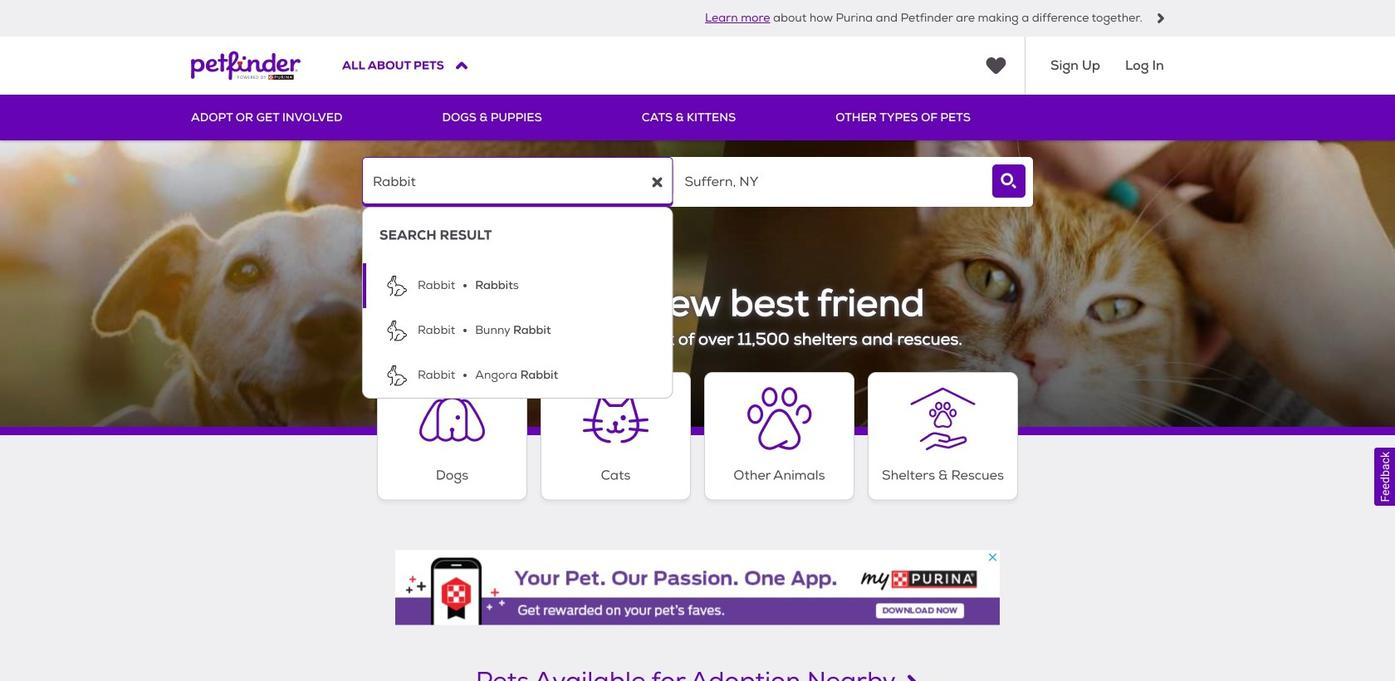 Task type: vqa. For each thing, say whether or not it's contained in the screenshot.
the Purina Your Pet, Our Passion IMAGE
no



Task type: describe. For each thing, give the bounding box(es) containing it.
animal search suggestions list box
[[362, 207, 673, 399]]

petfinder logo image
[[191, 37, 301, 95]]

Search Terrier, Kitten, etc. text field
[[362, 157, 673, 207]]

advertisement element
[[395, 550, 1000, 625]]

primary element
[[191, 95, 1204, 140]]



Task type: locate. For each thing, give the bounding box(es) containing it.
Enter City, State, or ZIP text field
[[674, 157, 985, 207]]

9c2b2 image
[[1156, 13, 1166, 23]]



